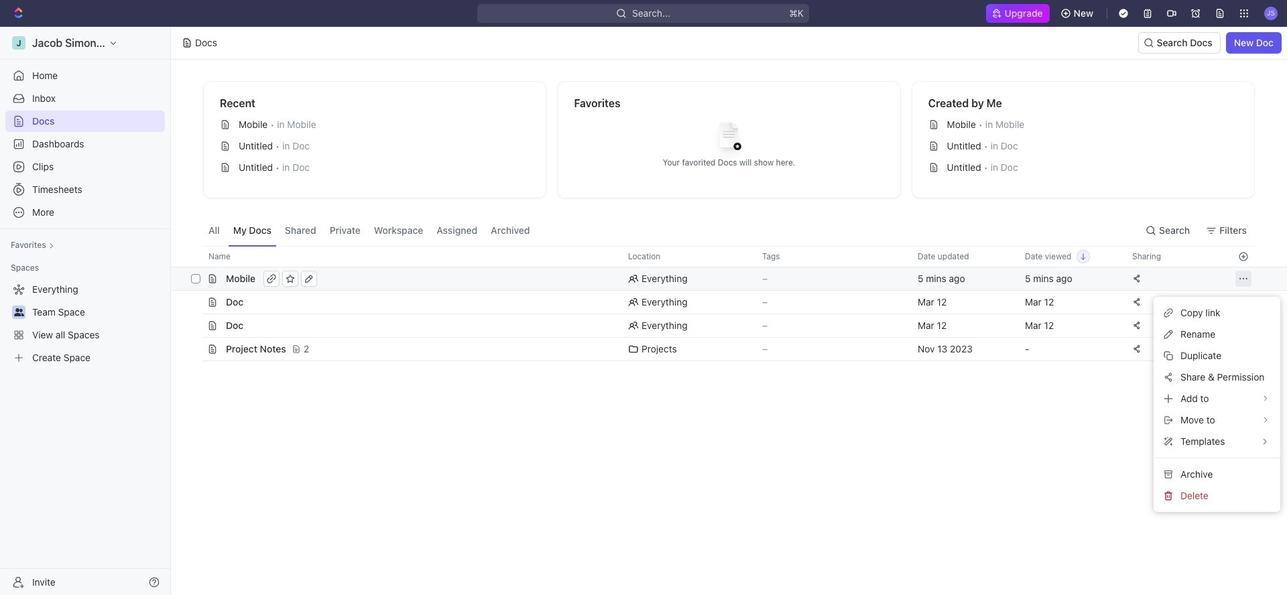 Task type: locate. For each thing, give the bounding box(es) containing it.
3 cell from the top
[[188, 338, 203, 361]]

cell
[[188, 291, 203, 314], [188, 314, 203, 337], [188, 338, 203, 361]]

0 vertical spatial cell
[[188, 291, 203, 314]]

sidebar navigation
[[0, 27, 171, 595]]

tree inside sidebar navigation
[[5, 279, 165, 369]]

tab list
[[203, 215, 535, 246]]

table
[[171, 246, 1287, 361]]

1 vertical spatial cell
[[188, 314, 203, 337]]

2 cell from the top
[[188, 314, 203, 337]]

row
[[188, 246, 1255, 268], [171, 267, 1287, 291], [188, 290, 1255, 314], [188, 314, 1255, 338], [188, 337, 1255, 361]]

2 vertical spatial cell
[[188, 338, 203, 361]]

tree
[[5, 279, 165, 369]]

column header
[[188, 246, 203, 268]]

1 cell from the top
[[188, 291, 203, 314]]



Task type: vqa. For each thing, say whether or not it's contained in the screenshot.
cell
yes



Task type: describe. For each thing, give the bounding box(es) containing it.
no favorited docs image
[[702, 112, 756, 165]]



